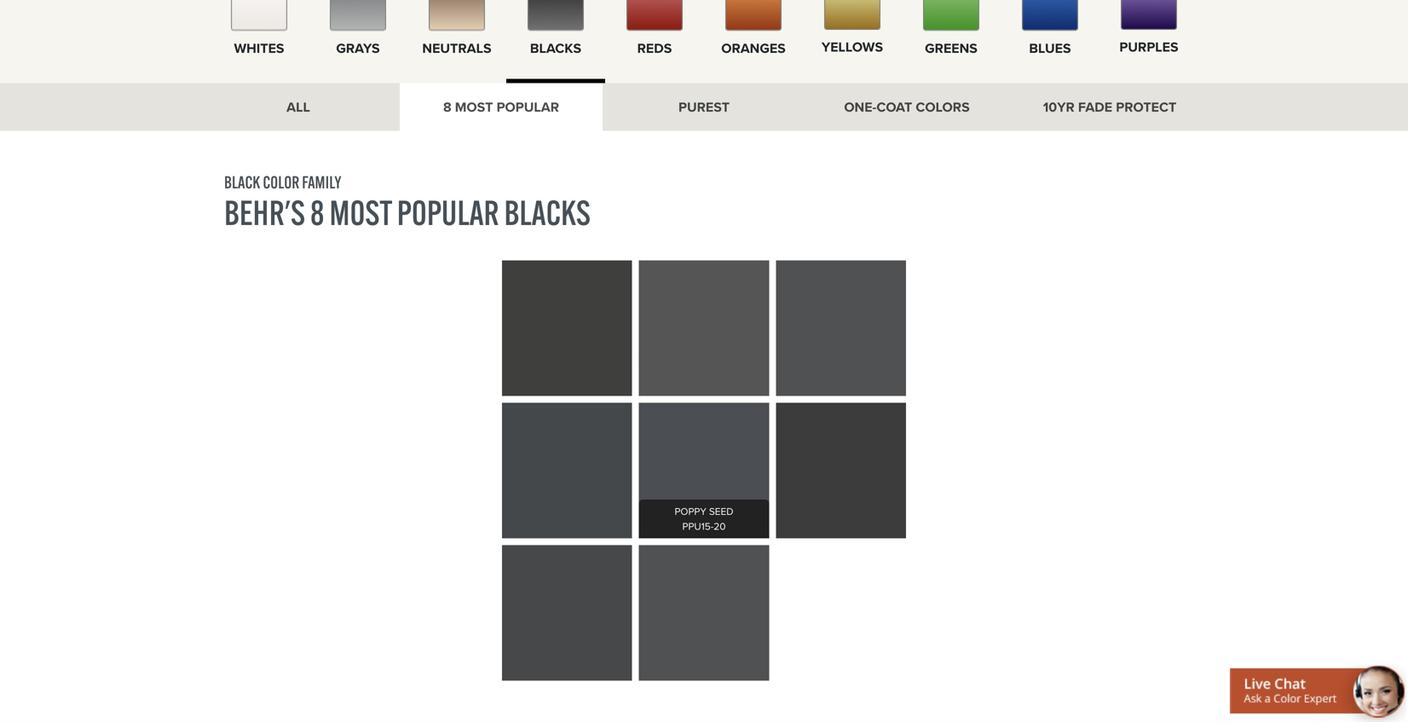 Task type: vqa. For each thing, say whether or not it's contained in the screenshot.
8
yes



Task type: describe. For each thing, give the bounding box(es) containing it.
color
[[263, 171, 300, 193]]

greens
[[925, 38, 978, 58]]

20
[[714, 519, 726, 534]]

popular
[[397, 191, 499, 234]]

8 most popular
[[443, 97, 560, 117]]

purest
[[679, 97, 730, 117]]

most
[[455, 97, 493, 117]]

yellow image
[[825, 0, 881, 30]]

blacks
[[504, 191, 591, 234]]

poppy seed ppu15-20
[[675, 504, 734, 534]]

black color family behr's 8 most popular blacks
[[224, 171, 591, 234]]

black image
[[528, 0, 584, 31]]

neutrals
[[423, 38, 492, 58]]

black
[[224, 171, 260, 193]]

most
[[330, 191, 392, 234]]

all
[[287, 97, 310, 117]]

coat
[[877, 97, 913, 117]]

one-
[[845, 97, 877, 117]]

whites
[[234, 38, 284, 58]]

green image
[[924, 0, 980, 31]]

gray image
[[330, 0, 386, 31]]

neutral image
[[429, 0, 485, 31]]

family
[[302, 171, 342, 193]]

colors
[[916, 97, 970, 117]]

popular
[[497, 97, 560, 117]]

8 inside black color family behr's 8 most popular blacks
[[310, 191, 325, 234]]

ppu15-
[[683, 519, 714, 534]]

live chat online image image
[[1231, 664, 1409, 722]]



Task type: locate. For each thing, give the bounding box(es) containing it.
oranges
[[722, 38, 786, 58]]

grays
[[336, 38, 380, 58]]

8 left "most"
[[443, 97, 452, 117]]

8 left most at the top left
[[310, 191, 325, 234]]

orange image
[[726, 0, 782, 31]]

protect
[[1117, 97, 1177, 117]]

purples
[[1120, 37, 1179, 57]]

fade
[[1079, 97, 1113, 117]]

behr's
[[224, 191, 305, 234]]

reds
[[638, 38, 672, 58]]

blacks
[[530, 38, 582, 58]]

yellows
[[822, 37, 884, 57]]

10yr fade protect
[[1044, 97, 1177, 117]]

purple image
[[1122, 0, 1178, 30]]

blue image
[[1023, 0, 1079, 31]]

red image
[[627, 0, 683, 31]]

0 vertical spatial 8
[[443, 97, 452, 117]]

1 horizontal spatial 8
[[443, 97, 452, 117]]

poppy
[[675, 504, 707, 519]]

seed
[[709, 504, 734, 519]]

blues
[[1030, 38, 1072, 58]]

white image
[[231, 0, 287, 31]]

1 vertical spatial 8
[[310, 191, 325, 234]]

8
[[443, 97, 452, 117], [310, 191, 325, 234]]

one-coat colors
[[845, 97, 970, 117]]

0 horizontal spatial 8
[[310, 191, 325, 234]]

10yr
[[1044, 97, 1075, 117]]



